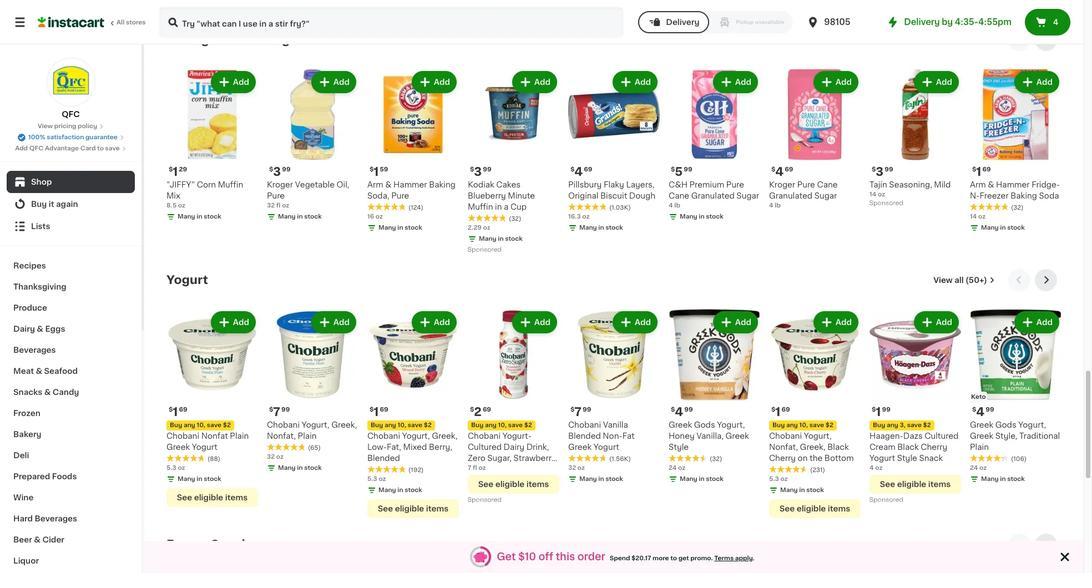Task type: vqa. For each thing, say whether or not it's contained in the screenshot.


Task type: describe. For each thing, give the bounding box(es) containing it.
kroger pure cane granulated sugar 4 lb
[[769, 181, 838, 209]]

(32) for 4
[[710, 456, 722, 462]]

$ up chobani nonfat plain greek yogurt
[[169, 407, 173, 413]]

0 horizontal spatial baking
[[167, 34, 209, 46]]

24 for greek gods yogurt, honey vanilla, greek style
[[669, 465, 677, 471]]

3 view all (50+) from the top
[[934, 541, 988, 549]]

$ inside $ 1 29
[[169, 167, 173, 173]]

any for greek,
[[787, 422, 798, 429]]

$ down keto
[[973, 407, 977, 413]]

baking inside arm & hammer baking soda, pure
[[429, 181, 456, 189]]

pure inside kroger pure cane granulated sugar 4 lb
[[798, 181, 815, 189]]

5.3 oz for chobani yogurt, greek, low-fat, mixed berry, blended
[[367, 476, 386, 482]]

freezer
[[980, 192, 1009, 200]]

in inside kodiak cakes blueberry minute muffin in a cup
[[495, 203, 502, 211]]

spend
[[610, 555, 630, 561]]

4 inside haagen-dazs cultured cream black cherry yogurt style snack 4 oz
[[870, 465, 874, 471]]

guarantee
[[85, 134, 118, 140]]

see eligible items button for chobani yogurt- cultured dairy drink, zero sugar, strawberry cheesecake inspired
[[468, 475, 560, 494]]

3 (50+) from the top
[[966, 541, 988, 549]]

3 view all (50+) button from the top
[[929, 534, 1000, 556]]

haagen-
[[870, 432, 904, 440]]

eligible for chobani yogurt- cultured dairy drink, zero sugar, strawberry cheesecake inspired
[[496, 481, 525, 488]]

view pricing policy
[[38, 123, 97, 129]]

chobani yogurt- cultured dairy drink, zero sugar, strawberry cheesecake inspired
[[468, 432, 557, 474]]

by
[[942, 18, 953, 26]]

14 inside tajín seasoning, mild 14 oz
[[870, 192, 877, 198]]

in down 'c&h premium pure cane granulated sugar 4 lb'
[[699, 214, 705, 220]]

instacart logo image
[[38, 16, 104, 29]]

many for chobani vanilla blended non-fat greek yogurt
[[580, 476, 597, 482]]

c&h premium pure cane granulated sugar 4 lb
[[669, 181, 759, 209]]

traditional
[[1020, 432, 1060, 440]]

any for low-
[[385, 422, 396, 429]]

5 any from the left
[[887, 422, 899, 429]]

$ inside $ 1 59
[[370, 167, 374, 173]]

service type group
[[639, 11, 793, 33]]

nonfat
[[201, 432, 228, 440]]

69 up freezer
[[983, 167, 991, 173]]

$ 1 69 for chobani yogurt, greek, low-fat, mixed berry, blended
[[370, 406, 388, 418]]

chobani vanilla blended non-fat greek yogurt
[[568, 421, 635, 451]]

buy for chobani nonfat plain greek yogurt
[[170, 422, 182, 429]]

view for baking and cooking
[[934, 36, 953, 44]]

1 up low-
[[374, 406, 379, 418]]

policy
[[78, 123, 97, 129]]

$ 4 69 for pillsbury flaky layers, original biscuit dough
[[571, 166, 593, 178]]

this
[[556, 552, 575, 562]]

$ up n- at the right top of the page
[[973, 167, 977, 173]]

5 $2 from the left
[[923, 422, 931, 429]]

buy it again
[[31, 200, 78, 208]]

1 horizontal spatial qfc
[[62, 110, 80, 118]]

terms apply button
[[715, 554, 753, 563]]

in for chobani yogurt, greek, nonfat, plain
[[297, 465, 303, 471]]

many in stock for chobani vanilla blended non-fat greek yogurt
[[580, 476, 623, 482]]

(50+) for 1
[[966, 36, 988, 44]]

qfc logo image
[[46, 58, 95, 107]]

buy any 10, save $2 for low-
[[371, 422, 432, 429]]

$ up honey at the right of the page
[[671, 407, 675, 413]]

& for arm & hammer baking soda, pure
[[385, 181, 392, 189]]

many in stock down kroger vegetable oil, pure 32 fl oz
[[278, 214, 322, 220]]

10, for dairy
[[498, 422, 507, 429]]

in down "jiffy" corn muffin mix 8.5 oz in the top of the page
[[197, 214, 202, 220]]

view all (50+) for 4
[[934, 276, 988, 284]]

5.3 oz for chobani yogurt, nonfat, greek, black cherry on the bottom
[[769, 476, 788, 482]]

items for chobani yogurt- cultured dairy drink, zero sugar, strawberry cheesecake inspired
[[527, 481, 549, 488]]

delivery by 4:35-4:55pm
[[904, 18, 1012, 26]]

bottom
[[825, 455, 854, 462]]

premium
[[690, 181, 725, 189]]

kroger for granulated
[[769, 181, 796, 189]]

$ inside $ 2 69
[[470, 407, 474, 413]]

$ inside $ 1 99
[[872, 407, 876, 413]]

5.3 oz for chobani nonfat plain greek yogurt
[[167, 465, 185, 471]]

(65)
[[308, 445, 321, 451]]

$2 for black
[[826, 422, 834, 429]]

view for yogurt
[[934, 276, 953, 284]]

stock down "jiffy" corn muffin mix 8.5 oz in the top of the page
[[204, 214, 221, 220]]

chobani yogurt, nonfat, greek, black cherry on the bottom
[[769, 432, 854, 462]]

get $10 off this order spend $20.17 more to get promo. terms apply .
[[497, 552, 755, 562]]

$ up kroger vegetable oil, pure 32 fl oz
[[269, 167, 273, 173]]

many for kodiak cakes blueberry minute muffin in a cup
[[479, 236, 497, 242]]

(88)
[[208, 456, 220, 462]]

many down 'c&h premium pure cane granulated sugar 4 lb'
[[680, 214, 698, 220]]

0 horizontal spatial to
[[97, 145, 104, 152]]

many for arm & hammer fridge- n-freezer baking soda
[[981, 225, 999, 231]]

greek, inside chobani yogurt, nonfat, greek, black cherry on the bottom
[[800, 444, 826, 451]]

dairy inside chobani yogurt- cultured dairy drink, zero sugar, strawberry cheesecake inspired
[[504, 444, 525, 451]]

0 vertical spatial beverages
[[13, 346, 56, 354]]

$20.17
[[632, 555, 651, 561]]

save for chobani yogurt, nonfat, greek, black cherry on the bottom
[[810, 422, 824, 429]]

3 for tajín seasoning, mild
[[876, 166, 884, 178]]

beverages link
[[7, 340, 135, 361]]

wine
[[13, 494, 34, 502]]

n-
[[970, 192, 980, 200]]

see eligible items for chobani nonfat plain greek yogurt
[[177, 494, 248, 502]]

cane inside kroger pure cane granulated sugar 4 lb
[[817, 181, 838, 189]]

all
[[117, 19, 124, 26]]

buy for chobani yogurt- cultured dairy drink, zero sugar, strawberry cheesecake inspired
[[471, 422, 484, 429]]

7 fl oz
[[468, 465, 486, 471]]

nonfat, inside chobani yogurt, greek, nonfat, plain
[[267, 432, 296, 440]]

dairy & eggs
[[13, 325, 65, 333]]

in down kroger vegetable oil, pure 32 fl oz
[[297, 214, 303, 220]]

1 left 59
[[374, 166, 379, 178]]

dough
[[629, 192, 656, 200]]

cream
[[870, 444, 896, 451]]

qfc link
[[46, 58, 95, 120]]

deli
[[13, 452, 29, 460]]

delivery for delivery by 4:35-4:55pm
[[904, 18, 940, 26]]

buy any 10, save $2 for greek,
[[773, 422, 834, 429]]

view all (50+) button for 4
[[929, 269, 1000, 291]]

kroger for pure
[[267, 181, 293, 189]]

chobani for non-
[[568, 421, 601, 429]]

$ up chobani yogurt, greek, nonfat, plain
[[269, 407, 273, 413]]

all stores
[[117, 19, 146, 26]]

the
[[810, 455, 823, 462]]

chobani yogurt, greek, nonfat, plain
[[267, 421, 357, 440]]

liquor
[[13, 557, 39, 565]]

8.5
[[167, 203, 177, 209]]

delivery button
[[639, 11, 710, 33]]

mix
[[167, 192, 180, 200]]

(192)
[[409, 467, 424, 474]]

cherry for nonfat,
[[769, 455, 796, 462]]

c&h
[[669, 181, 688, 189]]

add qfc advantage card to save link
[[15, 144, 126, 153]]

muffin inside kodiak cakes blueberry minute muffin in a cup
[[468, 203, 493, 211]]

cultured for cherry
[[925, 432, 959, 440]]

many in stock for chobani yogurt, nonfat, greek, black cherry on the bottom
[[780, 487, 824, 493]]

many down kroger vegetable oil, pure 32 fl oz
[[278, 214, 296, 220]]

1 horizontal spatial fl
[[473, 465, 477, 471]]

stock for chobani yogurt, nonfat, greek, black cherry on the bottom
[[807, 487, 824, 493]]

delivery for delivery
[[666, 18, 700, 26]]

prepared
[[13, 473, 50, 481]]

$ up the tajín
[[872, 167, 876, 173]]

$ up kroger pure cane granulated sugar 4 lb
[[772, 167, 776, 173]]

$ 3 99 for tajín seasoning, mild
[[872, 166, 893, 178]]

$ 7 99 for chobani vanilla blended non-fat greek yogurt
[[571, 406, 591, 418]]

chobani for greek
[[167, 432, 199, 440]]

many down mix
[[178, 214, 195, 220]]

see for chobani nonfat plain greek yogurt
[[177, 494, 192, 502]]

close image
[[1059, 551, 1072, 564]]

eligible for chobani yogurt, nonfat, greek, black cherry on the bottom
[[797, 505, 826, 513]]

(1.56k)
[[609, 456, 631, 462]]

see eligible items for chobani yogurt- cultured dairy drink, zero sugar, strawberry cheesecake inspired
[[478, 481, 549, 488]]

1 horizontal spatial snacks
[[211, 539, 256, 551]]

69 inside $ 2 69
[[483, 407, 491, 413]]

1 left 29
[[173, 166, 178, 178]]

view for frozen snacks
[[934, 541, 953, 549]]

low-
[[367, 444, 387, 451]]

kroger vegetable oil, pure 32 fl oz
[[267, 181, 349, 209]]

get $10 off this order status
[[492, 551, 759, 563]]

hard
[[13, 515, 33, 523]]

$2 for drink,
[[524, 422, 532, 429]]

see eligible items for chobani yogurt, greek, low-fat, mixed berry, blended
[[378, 505, 449, 513]]

69 up low-
[[380, 407, 388, 413]]

honey
[[669, 432, 695, 440]]

$ 1 69 up n- at the right top of the page
[[973, 166, 991, 178]]

99 for buy any 3, save $2
[[882, 407, 891, 413]]

product group containing 5
[[669, 69, 760, 224]]

69 up chobani nonfat plain greek yogurt
[[179, 407, 187, 413]]

layers,
[[626, 181, 655, 189]]

view pricing policy link
[[38, 122, 104, 131]]

.
[[753, 555, 755, 561]]

2.29 oz
[[468, 225, 491, 231]]

16.3 oz
[[568, 214, 590, 220]]

$ up pillsbury
[[571, 167, 575, 173]]

in for chobani yogurt, greek, low-fat, mixed berry, blended
[[398, 487, 403, 493]]

shop link
[[7, 171, 135, 193]]

non-
[[603, 432, 623, 440]]

sugar inside kroger pure cane granulated sugar 4 lb
[[815, 192, 837, 200]]

buy for chobani yogurt, greek, low-fat, mixed berry, blended
[[371, 422, 383, 429]]

2
[[474, 406, 482, 418]]

many for chobani yogurt, nonfat, greek, black cherry on the bottom
[[780, 487, 798, 493]]

style,
[[996, 432, 1018, 440]]

buy up haagen-
[[873, 422, 886, 429]]

get
[[497, 552, 516, 562]]

many in stock down "jiffy" corn muffin mix 8.5 oz in the top of the page
[[178, 214, 221, 220]]

many for chobani yogurt, greek, nonfat, plain
[[278, 465, 296, 471]]

3 all from the top
[[955, 541, 964, 549]]

$10
[[518, 552, 536, 562]]

beer
[[13, 536, 32, 544]]

$ up chobani yogurt, nonfat, greek, black cherry on the bottom
[[772, 407, 776, 413]]

mild
[[934, 181, 951, 189]]

chobani for greek,
[[769, 432, 802, 440]]

candy
[[53, 389, 79, 396]]

cane inside 'c&h premium pure cane granulated sugar 4 lb'
[[669, 192, 690, 200]]

arm & hammer baking soda, pure
[[367, 181, 456, 200]]

lb inside kroger pure cane granulated sugar 4 lb
[[775, 203, 781, 209]]

mixed
[[403, 444, 427, 451]]

corn
[[197, 181, 216, 189]]

cooking
[[238, 34, 290, 46]]

& for meat & seafood
[[36, 367, 42, 375]]

see eligible items button for chobani yogurt, nonfat, greek, black cherry on the bottom
[[769, 500, 861, 518]]

blended inside chobani yogurt, greek, low-fat, mixed berry, blended
[[367, 455, 400, 462]]

item carousel region containing yogurt
[[167, 269, 1062, 525]]

yogurt, inside greek gods yogurt, honey vanilla, greek style
[[717, 421, 745, 429]]

3 for kroger vegetable oil, pure
[[273, 166, 281, 178]]

see eligible items button for chobani nonfat plain greek yogurt
[[167, 488, 258, 507]]

98105 button
[[807, 7, 873, 38]]

off
[[539, 552, 554, 562]]

(106)
[[1011, 456, 1027, 462]]

3 for kodiak cakes blueberry minute muffin in a cup
[[474, 166, 482, 178]]

$ 5 99
[[671, 166, 693, 178]]

(124)
[[409, 205, 424, 211]]

drink,
[[527, 444, 549, 451]]

vegetable
[[295, 181, 335, 189]]

see eligible items button for chobani yogurt, greek, low-fat, mixed berry, blended
[[367, 500, 459, 518]]

granulated inside kroger pure cane granulated sugar 4 lb
[[769, 192, 813, 200]]

$ inside $ 5 99
[[671, 167, 675, 173]]

kodiak cakes blueberry minute muffin in a cup
[[468, 181, 535, 211]]

$ up kodiak
[[470, 167, 474, 173]]

32 for chobani vanilla blended non-fat greek yogurt
[[568, 465, 576, 471]]

yogurt, for chobani yogurt, greek, low-fat, mixed berry, blended
[[402, 432, 430, 440]]

items for chobani yogurt, nonfat, greek, black cherry on the bottom
[[828, 505, 851, 513]]

any for greek
[[184, 422, 195, 429]]

a
[[504, 203, 509, 211]]

many for chobani nonfat plain greek yogurt
[[178, 476, 195, 482]]

and
[[212, 34, 235, 46]]

vanilla,
[[697, 432, 724, 440]]

liquor link
[[7, 551, 135, 572]]

$2 for yogurt
[[223, 422, 231, 429]]

gods for style,
[[996, 421, 1017, 429]]

69 up chobani yogurt, nonfat, greek, black cherry on the bottom
[[782, 407, 790, 413]]

(1.03k)
[[609, 205, 631, 211]]

$ 4 99 for greek gods yogurt, honey vanilla, greek style
[[671, 406, 693, 418]]

fat,
[[387, 444, 401, 451]]

many in stock down 'c&h premium pure cane granulated sugar 4 lb'
[[680, 214, 724, 220]]

0 horizontal spatial qfc
[[29, 145, 43, 152]]

sponsored badge image inside product group
[[468, 497, 502, 503]]

frozen for frozen snacks
[[167, 539, 208, 551]]

items for chobani nonfat plain greek yogurt
[[225, 494, 248, 502]]

0 horizontal spatial snacks
[[13, 389, 42, 396]]

see for chobani yogurt- cultured dairy drink, zero sugar, strawberry cheesecake inspired
[[478, 481, 494, 488]]



Task type: locate. For each thing, give the bounding box(es) containing it.
cultured up snack
[[925, 432, 959, 440]]

2 horizontal spatial 5.3 oz
[[769, 476, 788, 482]]

style inside greek gods yogurt, honey vanilla, greek style
[[669, 444, 689, 451]]

1 horizontal spatial cherry
[[921, 444, 948, 451]]

1 vertical spatial 14
[[970, 214, 977, 220]]

plain right nonfat on the bottom
[[230, 432, 249, 440]]

many in stock for arm & hammer baking soda, pure
[[379, 225, 422, 231]]

greek,
[[332, 421, 357, 429], [432, 432, 458, 440], [800, 444, 826, 451]]

items for chobani yogurt, greek, low-fat, mixed berry, blended
[[426, 505, 449, 513]]

1 vertical spatial (32)
[[509, 216, 521, 222]]

greek inside chobani vanilla blended non-fat greek yogurt
[[568, 444, 592, 451]]

1 24 from the left
[[669, 465, 677, 471]]

save up the mixed
[[408, 422, 422, 429]]

black for yogurt,
[[828, 444, 849, 451]]

blended inside chobani vanilla blended non-fat greek yogurt
[[568, 432, 601, 440]]

3 any from the left
[[485, 422, 497, 429]]

32 inside kroger vegetable oil, pure 32 fl oz
[[267, 203, 275, 209]]

chobani inside chobani yogurt, greek, low-fat, mixed berry, blended
[[367, 432, 400, 440]]

Search field
[[160, 8, 623, 37]]

0 vertical spatial cane
[[817, 181, 838, 189]]

cultured inside haagen-dazs cultured cream black cherry yogurt style snack 4 oz
[[925, 432, 959, 440]]

3 $ 3 99 from the left
[[872, 166, 893, 178]]

0 vertical spatial cultured
[[925, 432, 959, 440]]

stock for chobani vanilla blended non-fat greek yogurt
[[606, 476, 623, 482]]

4 $2 from the left
[[826, 422, 834, 429]]

1 horizontal spatial muffin
[[468, 203, 493, 211]]

99 inside $ 5 99
[[684, 167, 693, 173]]

3 item carousel region from the top
[[167, 534, 1062, 573]]

1 horizontal spatial blended
[[568, 432, 601, 440]]

0 vertical spatial to
[[97, 145, 104, 152]]

items for haagen-dazs cultured cream black cherry yogurt style snack
[[929, 481, 951, 488]]

eligible inside product group
[[496, 481, 525, 488]]

2 vertical spatial view all (50+)
[[934, 541, 988, 549]]

100% satisfaction guarantee
[[28, 134, 118, 140]]

in down chobani yogurt, greek, nonfat, plain
[[297, 465, 303, 471]]

in for kodiak cakes blueberry minute muffin in a cup
[[498, 236, 504, 242]]

$ 3 99 for kroger vegetable oil, pure
[[269, 166, 291, 178]]

$2
[[223, 422, 231, 429], [424, 422, 432, 429], [524, 422, 532, 429], [826, 422, 834, 429], [923, 422, 931, 429]]

1 horizontal spatial dairy
[[504, 444, 525, 451]]

0 vertical spatial blended
[[568, 432, 601, 440]]

0 horizontal spatial $ 7 99
[[269, 406, 290, 418]]

arm inside arm & hammer fridge- n-freezer baking soda
[[970, 181, 986, 189]]

24 oz
[[669, 465, 686, 471], [970, 465, 987, 471]]

1 horizontal spatial 14
[[970, 214, 977, 220]]

1 any from the left
[[184, 422, 195, 429]]

save for chobani yogurt- cultured dairy drink, zero sugar, strawberry cheesecake inspired
[[508, 422, 523, 429]]

delivery inside button
[[666, 18, 700, 26]]

0 vertical spatial 14
[[870, 192, 877, 198]]

many in stock down (124)
[[379, 225, 422, 231]]

4 inside kroger pure cane granulated sugar 4 lb
[[769, 203, 774, 209]]

greek inside chobani nonfat plain greek yogurt
[[167, 444, 190, 451]]

3 buy any 10, save $2 from the left
[[471, 422, 532, 429]]

0 vertical spatial baking
[[167, 34, 209, 46]]

thanksgiving link
[[7, 276, 135, 298]]

2 vertical spatial all
[[955, 541, 964, 549]]

save up nonfat on the bottom
[[207, 422, 221, 429]]

& for arm & hammer fridge- n-freezer baking soda
[[988, 181, 994, 189]]

2 lb from the left
[[775, 203, 781, 209]]

& up freezer
[[988, 181, 994, 189]]

(32) down cup
[[509, 216, 521, 222]]

any up chobani nonfat plain greek yogurt
[[184, 422, 195, 429]]

4:35-
[[955, 18, 979, 26]]

99 inside $ 1 99
[[882, 407, 891, 413]]

$ 1 69 for chobani nonfat plain greek yogurt
[[169, 406, 187, 418]]

1 vertical spatial frozen
[[167, 539, 208, 551]]

beverages
[[13, 346, 56, 354], [35, 515, 77, 523]]

stock down (192)
[[405, 487, 422, 493]]

save for chobani yogurt, greek, low-fat, mixed berry, blended
[[408, 422, 422, 429]]

0 horizontal spatial sugar
[[737, 192, 759, 200]]

1 horizontal spatial plain
[[298, 432, 317, 440]]

deli link
[[7, 445, 135, 466]]

in down arm & hammer baking soda, pure
[[398, 225, 403, 231]]

sponsored badge image
[[468, 6, 502, 13], [870, 6, 903, 13], [870, 200, 903, 206], [468, 247, 502, 253], [468, 497, 502, 503], [870, 497, 903, 503]]

1 24 oz from the left
[[669, 465, 686, 471]]

kroger inside kroger vegetable oil, pure 32 fl oz
[[267, 181, 293, 189]]

0 horizontal spatial black
[[828, 444, 849, 451]]

1 up haagen-
[[876, 406, 881, 418]]

stock down kroger vegetable oil, pure 32 fl oz
[[304, 214, 322, 220]]

2 buy any 10, save $2 from the left
[[371, 422, 432, 429]]

0 horizontal spatial 24
[[669, 465, 677, 471]]

24 oz for greek gods yogurt, honey vanilla, greek style
[[669, 465, 686, 471]]

oz inside "jiffy" corn muffin mix 8.5 oz
[[178, 203, 185, 209]]

5.3 oz
[[167, 465, 185, 471], [367, 476, 386, 482], [769, 476, 788, 482]]

many for greek gods yogurt, honey vanilla, greek style
[[680, 476, 698, 482]]

to inside get $10 off this order spend $20.17 more to get promo. terms apply .
[[671, 555, 677, 561]]

1 vertical spatial nonfat,
[[769, 444, 798, 451]]

black inside haagen-dazs cultured cream black cherry yogurt style snack 4 oz
[[898, 444, 919, 451]]

$ 3 99 for kodiak cakes blueberry minute muffin in a cup
[[470, 166, 492, 178]]

& inside arm & hammer fridge- n-freezer baking soda
[[988, 181, 994, 189]]

chobani inside chobani nonfat plain greek yogurt
[[167, 432, 199, 440]]

$ 1 69 up chobani yogurt, nonfat, greek, black cherry on the bottom
[[772, 406, 790, 418]]

2 24 oz from the left
[[970, 465, 987, 471]]

1 vertical spatial beverages
[[35, 515, 77, 523]]

0 vertical spatial (32)
[[1011, 205, 1024, 211]]

apply
[[735, 555, 753, 561]]

10, for low-
[[398, 422, 406, 429]]

2 $ 3 99 from the left
[[470, 166, 492, 178]]

0 horizontal spatial 32 oz
[[267, 454, 284, 460]]

minute
[[508, 192, 535, 200]]

0 horizontal spatial (32)
[[509, 216, 521, 222]]

in for chobani vanilla blended non-fat greek yogurt
[[599, 476, 604, 482]]

save for chobani nonfat plain greek yogurt
[[207, 422, 221, 429]]

plain up (65)
[[298, 432, 317, 440]]

stock down arm & hammer fridge- n-freezer baking soda
[[1008, 225, 1025, 231]]

2 view all (50+) from the top
[[934, 276, 988, 284]]

$ left 29
[[169, 167, 173, 173]]

1 horizontal spatial 5.3 oz
[[367, 476, 386, 482]]

pure inside 'c&h premium pure cane granulated sugar 4 lb'
[[727, 181, 744, 189]]

recipes
[[13, 262, 46, 270]]

see
[[478, 481, 494, 488], [880, 481, 896, 488], [177, 494, 192, 502], [378, 505, 393, 513], [780, 505, 795, 513]]

1 vertical spatial view all (50+)
[[934, 276, 988, 284]]

1 horizontal spatial gods
[[996, 421, 1017, 429]]

4 buy any 10, save $2 from the left
[[773, 422, 834, 429]]

lists
[[31, 223, 50, 230]]

stock for chobani nonfat plain greek yogurt
[[204, 476, 221, 482]]

yogurt, up the mixed
[[402, 432, 430, 440]]

hammer
[[394, 181, 427, 189], [996, 181, 1030, 189]]

69 up pillsbury
[[584, 167, 593, 173]]

qfc up view pricing policy link
[[62, 110, 80, 118]]

$2 up the mixed
[[424, 422, 432, 429]]

1 kroger from the left
[[267, 181, 293, 189]]

oz
[[878, 192, 885, 198], [178, 203, 185, 209], [282, 203, 289, 209], [376, 214, 383, 220], [582, 214, 590, 220], [979, 214, 986, 220], [483, 225, 491, 231], [276, 454, 284, 460], [178, 465, 185, 471], [479, 465, 486, 471], [578, 465, 585, 471], [678, 465, 686, 471], [876, 465, 883, 471], [980, 465, 987, 471], [379, 476, 386, 482], [781, 476, 788, 482]]

4 10, from the left
[[800, 422, 808, 429]]

save up chobani yogurt, nonfat, greek, black cherry on the bottom
[[810, 422, 824, 429]]

1 horizontal spatial style
[[897, 455, 917, 462]]

24 oz for greek gods yogurt, greek style, traditional plain
[[970, 465, 987, 471]]

arm up n- at the right top of the page
[[970, 181, 986, 189]]

3 $2 from the left
[[524, 422, 532, 429]]

yogurt inside chobani vanilla blended non-fat greek yogurt
[[594, 444, 619, 451]]

2.29
[[468, 225, 482, 231]]

buy any 10, save $2 up chobani nonfat plain greek yogurt
[[170, 422, 231, 429]]

sugar
[[737, 192, 759, 200], [815, 192, 837, 200]]

yogurt inside chobani nonfat plain greek yogurt
[[192, 444, 218, 451]]

1 vertical spatial fl
[[473, 465, 477, 471]]

to
[[97, 145, 104, 152], [671, 555, 677, 561]]

10, for greek
[[197, 422, 205, 429]]

2 $ 4 69 from the left
[[772, 166, 793, 178]]

14 down the tajín
[[870, 192, 877, 198]]

buy for chobani yogurt, nonfat, greek, black cherry on the bottom
[[773, 422, 785, 429]]

yogurt, inside chobani yogurt, nonfat, greek, black cherry on the bottom
[[804, 432, 832, 440]]

gods inside greek gods yogurt, honey vanilla, greek style
[[694, 421, 715, 429]]

any inside product group
[[485, 422, 497, 429]]

32 oz down chobani vanilla blended non-fat greek yogurt
[[568, 465, 585, 471]]

1 $ 3 99 from the left
[[269, 166, 291, 178]]

pure inside arm & hammer baking soda, pure
[[391, 192, 409, 200]]

nonfat, inside chobani yogurt, nonfat, greek, black cherry on the bottom
[[769, 444, 798, 451]]

foods
[[52, 473, 77, 481]]

many for pillsbury flaky layers, original biscuit dough
[[580, 225, 597, 231]]

item carousel region containing baking and cooking
[[167, 29, 1062, 260]]

0 horizontal spatial 7
[[273, 406, 280, 418]]

32 oz for chobani vanilla blended non-fat greek yogurt
[[568, 465, 585, 471]]

muffin inside "jiffy" corn muffin mix 8.5 oz
[[218, 181, 243, 189]]

2 horizontal spatial (32)
[[1011, 205, 1024, 211]]

plain inside chobani yogurt, greek, nonfat, plain
[[298, 432, 317, 440]]

1 horizontal spatial $ 4 69
[[772, 166, 793, 178]]

$ 4 99
[[671, 406, 693, 418], [973, 406, 994, 418]]

blended left non-
[[568, 432, 601, 440]]

0 horizontal spatial dairy
[[13, 325, 35, 333]]

100%
[[28, 134, 45, 140]]

see eligible items button
[[468, 475, 560, 494], [870, 475, 961, 494], [167, 488, 258, 507], [367, 500, 459, 518], [769, 500, 861, 518]]

1 horizontal spatial to
[[671, 555, 677, 561]]

see inside product group
[[478, 481, 494, 488]]

69
[[584, 167, 593, 173], [785, 167, 793, 173], [983, 167, 991, 173], [179, 407, 187, 413], [380, 407, 388, 413], [483, 407, 491, 413], [782, 407, 790, 413]]

0 vertical spatial fl
[[276, 203, 281, 209]]

0 vertical spatial view all (50+) button
[[929, 29, 1000, 51]]

1 up n- at the right top of the page
[[977, 166, 982, 178]]

0 horizontal spatial 24 oz
[[669, 465, 686, 471]]

see for chobani yogurt, nonfat, greek, black cherry on the bottom
[[780, 505, 795, 513]]

1 vertical spatial greek,
[[432, 432, 458, 440]]

1 (50+) from the top
[[966, 36, 988, 44]]

2 horizontal spatial baking
[[1011, 192, 1037, 200]]

dairy down the yogurt-
[[504, 444, 525, 451]]

lb inside 'c&h premium pure cane granulated sugar 4 lb'
[[675, 203, 680, 209]]

shop
[[31, 178, 52, 186]]

1 horizontal spatial 32 oz
[[568, 465, 585, 471]]

sugar inside 'c&h premium pure cane granulated sugar 4 lb'
[[737, 192, 759, 200]]

0 horizontal spatial 5.3 oz
[[167, 465, 185, 471]]

1 vertical spatial qfc
[[29, 145, 43, 152]]

1 vertical spatial style
[[897, 455, 917, 462]]

page 1 of 6 group
[[167, 570, 1062, 573]]

baking inside arm & hammer fridge- n-freezer baking soda
[[1011, 192, 1037, 200]]

0 horizontal spatial delivery
[[666, 18, 700, 26]]

1 horizontal spatial $ 3 99
[[470, 166, 492, 178]]

yogurt, up the on the bottom right of page
[[804, 432, 832, 440]]

see eligible items button down the inspired
[[468, 475, 560, 494]]

1 horizontal spatial 7
[[468, 465, 472, 471]]

3 10, from the left
[[498, 422, 507, 429]]

1 item carousel region from the top
[[167, 29, 1062, 260]]

many down 2.29 oz
[[479, 236, 497, 242]]

inspired
[[518, 466, 550, 474]]

chobani inside chobani vanilla blended non-fat greek yogurt
[[568, 421, 601, 429]]

greek, for 7
[[332, 421, 357, 429]]

pure inside kroger vegetable oil, pure 32 fl oz
[[267, 192, 285, 200]]

2 $ 7 99 from the left
[[571, 406, 591, 418]]

chobani inside chobani yogurt- cultured dairy drink, zero sugar, strawberry cheesecake inspired
[[468, 432, 501, 440]]

dazs
[[904, 432, 923, 440]]

many in stock down "(231)"
[[780, 487, 824, 493]]

1 3 from the left
[[273, 166, 281, 178]]

in for pillsbury flaky layers, original biscuit dough
[[599, 225, 604, 231]]

2 vertical spatial item carousel region
[[167, 534, 1062, 573]]

$ 1 99
[[872, 406, 891, 418]]

stock for arm & hammer baking soda, pure
[[405, 225, 422, 231]]

buy any 10, save $2 for dairy
[[471, 422, 532, 429]]

& for beer & cider
[[34, 536, 41, 544]]

many in stock for greek gods yogurt, greek style, traditional plain
[[981, 476, 1025, 482]]

7 for chobani vanilla blended non-fat greek yogurt
[[575, 406, 582, 418]]

32 oz
[[267, 454, 284, 460], [568, 465, 585, 471]]

2 hammer from the left
[[996, 181, 1030, 189]]

stock for chobani yogurt, greek, low-fat, mixed berry, blended
[[405, 487, 422, 493]]

see eligible items for haagen-dazs cultured cream black cherry yogurt style snack
[[880, 481, 951, 488]]

2 vertical spatial baking
[[1011, 192, 1037, 200]]

$ up the c&h
[[671, 167, 675, 173]]

$ up haagen-
[[872, 407, 876, 413]]

1 all from the top
[[955, 36, 964, 44]]

product group containing 2
[[468, 309, 560, 506]]

0 horizontal spatial lb
[[675, 203, 680, 209]]

0 vertical spatial 32 oz
[[267, 454, 284, 460]]

eligible down snack
[[897, 481, 927, 488]]

2 (50+) from the top
[[966, 276, 988, 284]]

99 for greek gods yogurt, greek style, traditional plain
[[986, 407, 994, 413]]

chobani inside chobani yogurt, nonfat, greek, black cherry on the bottom
[[769, 432, 802, 440]]

style
[[669, 444, 689, 451], [897, 455, 917, 462]]

buy down 2
[[471, 422, 484, 429]]

1 vertical spatial view all (50+) button
[[929, 269, 1000, 291]]

delivery
[[904, 18, 940, 26], [666, 18, 700, 26]]

1 horizontal spatial 3
[[474, 166, 482, 178]]

plain inside greek gods yogurt, greek style, traditional plain
[[970, 444, 989, 451]]

cultured inside chobani yogurt- cultured dairy drink, zero sugar, strawberry cheesecake inspired
[[468, 444, 502, 451]]

blueberry
[[468, 192, 506, 200]]

in for chobani nonfat plain greek yogurt
[[197, 476, 202, 482]]

view
[[934, 36, 953, 44], [38, 123, 53, 129], [934, 276, 953, 284], [934, 541, 953, 549]]

2 black from the left
[[898, 444, 919, 451]]

yogurt, inside chobani yogurt, greek, low-fat, mixed berry, blended
[[402, 432, 430, 440]]

item carousel region containing frozen snacks
[[167, 534, 1062, 573]]

99 for kroger vegetable oil, pure
[[282, 167, 291, 173]]

many in stock down (88)
[[178, 476, 221, 482]]

2 gods from the left
[[996, 421, 1017, 429]]

stock down (65)
[[304, 465, 322, 471]]

2 $ 4 99 from the left
[[973, 406, 994, 418]]

many in stock for greek gods yogurt, honey vanilla, greek style
[[680, 476, 724, 482]]

chobani yogurt, greek, low-fat, mixed berry, blended
[[367, 432, 458, 462]]

2 horizontal spatial greek,
[[800, 444, 826, 451]]

gods inside greek gods yogurt, greek style, traditional plain
[[996, 421, 1017, 429]]

$ up chobani vanilla blended non-fat greek yogurt
[[571, 407, 575, 413]]

any for dairy
[[485, 422, 497, 429]]

0 horizontal spatial 3
[[273, 166, 281, 178]]

eligible down the cheesecake
[[496, 481, 525, 488]]

greek gods yogurt, greek style, traditional plain
[[970, 421, 1060, 451]]

& right beer
[[34, 536, 41, 544]]

frozen link
[[7, 403, 135, 424]]

2 vertical spatial view all (50+) button
[[929, 534, 1000, 556]]

5.3 down low-
[[367, 476, 377, 482]]

$ 4 99 for greek gods yogurt, greek style, traditional plain
[[973, 406, 994, 418]]

many down chobani nonfat plain greek yogurt
[[178, 476, 195, 482]]

24 down honey at the right of the page
[[669, 465, 677, 471]]

yogurt, inside greek gods yogurt, greek style, traditional plain
[[1019, 421, 1047, 429]]

1 vertical spatial baking
[[429, 181, 456, 189]]

buy left it
[[31, 200, 47, 208]]

& inside arm & hammer baking soda, pure
[[385, 181, 392, 189]]

many in stock down greek gods yogurt, honey vanilla, greek style
[[680, 476, 724, 482]]

in for arm & hammer baking soda, pure
[[398, 225, 403, 231]]

1 vertical spatial 32 oz
[[568, 465, 585, 471]]

1 hammer from the left
[[394, 181, 427, 189]]

1 up chobani yogurt, nonfat, greek, black cherry on the bottom
[[776, 406, 781, 418]]

all for 4
[[955, 276, 964, 284]]

items
[[527, 481, 549, 488], [929, 481, 951, 488], [225, 494, 248, 502], [426, 505, 449, 513], [828, 505, 851, 513]]

2 arm from the left
[[970, 181, 986, 189]]

1 horizontal spatial delivery
[[904, 18, 940, 26]]

in down chobani nonfat plain greek yogurt
[[197, 476, 202, 482]]

2 vertical spatial (50+)
[[966, 541, 988, 549]]

2 all from the top
[[955, 276, 964, 284]]

produce
[[13, 304, 47, 312]]

2 10, from the left
[[398, 422, 406, 429]]

greek
[[669, 421, 692, 429], [970, 421, 994, 429], [726, 432, 749, 440], [970, 432, 994, 440], [167, 444, 190, 451], [568, 444, 592, 451]]

yogurt-
[[503, 432, 532, 440]]

2 any from the left
[[385, 422, 396, 429]]

$ up low-
[[370, 407, 374, 413]]

to down guarantee
[[97, 145, 104, 152]]

$ 7 99 for chobani yogurt, greek, nonfat, plain
[[269, 406, 290, 418]]

$2 inside product group
[[524, 422, 532, 429]]

muffin
[[218, 181, 243, 189], [468, 203, 493, 211]]

3 3 from the left
[[876, 166, 884, 178]]

cherry for cultured
[[921, 444, 948, 451]]

greek gods yogurt, honey vanilla, greek style
[[669, 421, 749, 451]]

1 vertical spatial item carousel region
[[167, 269, 1062, 525]]

in down kodiak cakes blueberry minute muffin in a cup in the left top of the page
[[498, 236, 504, 242]]

save up dazs
[[907, 422, 922, 429]]

see eligible items down the inspired
[[478, 481, 549, 488]]

1 $ 7 99 from the left
[[269, 406, 290, 418]]

1 vertical spatial 32
[[267, 454, 275, 460]]

stores
[[126, 19, 146, 26]]

0 horizontal spatial greek,
[[332, 421, 357, 429]]

$ 7 99
[[269, 406, 290, 418], [571, 406, 591, 418]]

yogurt, for chobani yogurt, nonfat, greek, black cherry on the bottom
[[804, 432, 832, 440]]

0 horizontal spatial style
[[669, 444, 689, 451]]

1 $ 4 69 from the left
[[571, 166, 593, 178]]

2 $2 from the left
[[424, 422, 432, 429]]

many in stock down (106)
[[981, 476, 1025, 482]]

1 horizontal spatial sugar
[[815, 192, 837, 200]]

eligible for chobani yogurt, greek, low-fat, mixed berry, blended
[[395, 505, 424, 513]]

1 $2 from the left
[[223, 422, 231, 429]]

1 horizontal spatial baking
[[429, 181, 456, 189]]

snack
[[919, 455, 943, 462]]

kroger inside kroger pure cane granulated sugar 4 lb
[[769, 181, 796, 189]]

14
[[870, 192, 877, 198], [970, 214, 977, 220]]

many down chobani yogurt, greek, nonfat, plain
[[278, 465, 296, 471]]

& left candy
[[44, 389, 51, 396]]

0 vertical spatial qfc
[[62, 110, 80, 118]]

seasoning,
[[889, 181, 932, 189]]

cherry inside haagen-dazs cultured cream black cherry yogurt style snack 4 oz
[[921, 444, 948, 451]]

style down honey at the right of the page
[[669, 444, 689, 451]]

many in stock for chobani nonfat plain greek yogurt
[[178, 476, 221, 482]]

(50+)
[[966, 36, 988, 44], [966, 276, 988, 284], [966, 541, 988, 549]]

1 horizontal spatial (32)
[[710, 456, 722, 462]]

yogurt, for chobani yogurt, greek, nonfat, plain
[[302, 421, 330, 429]]

chobani for dairy
[[468, 432, 501, 440]]

view all (50+) button for 1
[[929, 29, 1000, 51]]

0 horizontal spatial muffin
[[218, 181, 243, 189]]

0 vertical spatial style
[[669, 444, 689, 451]]

plain inside chobani nonfat plain greek yogurt
[[230, 432, 249, 440]]

1 vertical spatial cherry
[[769, 455, 796, 462]]

99 down keto
[[986, 407, 994, 413]]

lists link
[[7, 215, 135, 238]]

many down 16.3 oz
[[580, 225, 597, 231]]

$ 1 59
[[370, 166, 388, 178]]

buy up chobani nonfat plain greek yogurt
[[170, 422, 182, 429]]

$2 right 3,
[[923, 422, 931, 429]]

1 view all (50+) button from the top
[[929, 29, 1000, 51]]

1 horizontal spatial $ 4 99
[[973, 406, 994, 418]]

many down 14 oz
[[981, 225, 999, 231]]

0 horizontal spatial arm
[[367, 181, 383, 189]]

1 horizontal spatial kroger
[[769, 181, 796, 189]]

chobani inside chobani yogurt, greek, nonfat, plain
[[267, 421, 300, 429]]

greek, inside chobani yogurt, greek, low-fat, mixed berry, blended
[[432, 432, 458, 440]]

1 horizontal spatial lb
[[775, 203, 781, 209]]

pricing
[[54, 123, 76, 129]]

cherry inside chobani yogurt, nonfat, greek, black cherry on the bottom
[[769, 455, 796, 462]]

muffin down the blueberry
[[468, 203, 493, 211]]

fl inside kroger vegetable oil, pure 32 fl oz
[[276, 203, 281, 209]]

many in stock for chobani yogurt, greek, low-fat, mixed berry, blended
[[379, 487, 422, 493]]

(32) down vanilla,
[[710, 456, 722, 462]]

many in stock for chobani yogurt, greek, nonfat, plain
[[278, 465, 322, 471]]

fat
[[623, 432, 635, 440]]

hammer inside arm & hammer fridge- n-freezer baking soda
[[996, 181, 1030, 189]]

buy up chobani yogurt, nonfat, greek, black cherry on the bottom
[[773, 422, 785, 429]]

yogurt,
[[302, 421, 330, 429], [717, 421, 745, 429], [1019, 421, 1047, 429], [402, 432, 430, 440], [804, 432, 832, 440]]

product group
[[167, 69, 258, 224], [267, 69, 359, 224], [367, 69, 459, 235], [468, 69, 560, 256], [568, 69, 660, 235], [669, 69, 760, 224], [769, 69, 861, 210], [870, 69, 961, 209], [970, 69, 1062, 235], [167, 309, 258, 507], [267, 309, 359, 475], [367, 309, 459, 518], [468, 309, 560, 506], [568, 309, 660, 486], [669, 309, 760, 486], [769, 309, 861, 518], [870, 309, 961, 506], [970, 309, 1062, 486]]

1 horizontal spatial cane
[[817, 181, 838, 189]]

stock for arm & hammer fridge- n-freezer baking soda
[[1008, 225, 1025, 231]]

1 up chobani nonfat plain greek yogurt
[[173, 406, 178, 418]]

0 vertical spatial (50+)
[[966, 36, 988, 44]]

frozen snacks
[[167, 539, 256, 551]]

recipes link
[[7, 255, 135, 276]]

0 horizontal spatial cherry
[[769, 455, 796, 462]]

see for haagen-dazs cultured cream black cherry yogurt style snack
[[880, 481, 896, 488]]

1 10, from the left
[[197, 422, 205, 429]]

& for dairy & eggs
[[37, 325, 43, 333]]

stock down (1.56k)
[[606, 476, 623, 482]]

item carousel region
[[167, 29, 1062, 260], [167, 269, 1062, 525], [167, 534, 1062, 573]]

stock inside product group
[[706, 214, 724, 220]]

in down freezer
[[1000, 225, 1006, 231]]

1 buy any 10, save $2 from the left
[[170, 422, 231, 429]]

granulated inside 'c&h premium pure cane granulated sugar 4 lb'
[[691, 192, 735, 200]]

0 horizontal spatial cane
[[669, 192, 690, 200]]

strawberry
[[514, 455, 557, 462]]

"jiffy" corn muffin mix 8.5 oz
[[167, 181, 243, 209]]

2 item carousel region from the top
[[167, 269, 1062, 525]]

1 vertical spatial all
[[955, 276, 964, 284]]

oz inside tajín seasoning, mild 14 oz
[[878, 192, 885, 198]]

1 $ 4 99 from the left
[[671, 406, 693, 418]]

$ 4 69 for kroger pure cane granulated sugar
[[772, 166, 793, 178]]

0 horizontal spatial 5.3
[[167, 465, 176, 471]]

dairy & eggs link
[[7, 319, 135, 340]]

0 vertical spatial all
[[955, 36, 964, 44]]

many in stock for pillsbury flaky layers, original biscuit dough
[[580, 225, 623, 231]]

24 for greek gods yogurt, greek style, traditional plain
[[970, 465, 978, 471]]

1 horizontal spatial greek,
[[432, 432, 458, 440]]

99 for c&h premium pure cane granulated sugar
[[684, 167, 693, 173]]

7 for chobani yogurt, greek, nonfat, plain
[[273, 406, 280, 418]]

32 for chobani yogurt, greek, nonfat, plain
[[267, 454, 275, 460]]

many in stock for kodiak cakes blueberry minute muffin in a cup
[[479, 236, 523, 242]]

oz inside kroger vegetable oil, pure 32 fl oz
[[282, 203, 289, 209]]

$ 4 69
[[571, 166, 593, 178], [772, 166, 793, 178]]

1 gods from the left
[[694, 421, 715, 429]]

1 horizontal spatial frozen
[[167, 539, 208, 551]]

1 vertical spatial blended
[[367, 455, 400, 462]]

1 arm from the left
[[367, 181, 383, 189]]

beer & cider link
[[7, 530, 135, 551]]

stock down (1.03k)
[[606, 225, 623, 231]]

snacks & candy link
[[7, 382, 135, 403]]

99 for greek gods yogurt, honey vanilla, greek style
[[685, 407, 693, 413]]

see eligible items down (192)
[[378, 505, 449, 513]]

2 24 from the left
[[970, 465, 978, 471]]

pure
[[727, 181, 744, 189], [798, 181, 815, 189], [267, 192, 285, 200], [391, 192, 409, 200]]

&
[[385, 181, 392, 189], [988, 181, 994, 189], [37, 325, 43, 333], [36, 367, 42, 375], [44, 389, 51, 396], [34, 536, 41, 544]]

0 vertical spatial 32
[[267, 203, 275, 209]]

many down honey at the right of the page
[[680, 476, 698, 482]]

& for snacks & candy
[[44, 389, 51, 396]]

stock for chobani yogurt, greek, nonfat, plain
[[304, 465, 322, 471]]

7 up chobani yogurt, greek, nonfat, plain
[[273, 406, 280, 418]]

stock down (124)
[[405, 225, 422, 231]]

tajín
[[870, 181, 887, 189]]

1 view all (50+) from the top
[[934, 36, 988, 44]]

5.3 for chobani yogurt, nonfat, greek, black cherry on the bottom
[[769, 476, 779, 482]]

snacks & candy
[[13, 389, 79, 396]]

frozen for frozen
[[13, 410, 40, 417]]

many for greek gods yogurt, greek style, traditional plain
[[981, 476, 999, 482]]

0 horizontal spatial frozen
[[13, 410, 40, 417]]

$2 up chobani yogurt, nonfat, greek, black cherry on the bottom
[[826, 422, 834, 429]]

4 any from the left
[[787, 422, 798, 429]]

2 granulated from the left
[[769, 192, 813, 200]]

1 vertical spatial to
[[671, 555, 677, 561]]

many in stock down 2.29 oz
[[479, 236, 523, 242]]

1 black from the left
[[828, 444, 849, 451]]

keto
[[971, 394, 986, 400]]

original
[[568, 192, 599, 200]]

frozen inside item carousel "region"
[[167, 539, 208, 551]]

$ 4 99 up honey at the right of the page
[[671, 406, 693, 418]]

0 horizontal spatial nonfat,
[[267, 432, 296, 440]]

black inside chobani yogurt, nonfat, greek, black cherry on the bottom
[[828, 444, 849, 451]]

fridge-
[[1032, 181, 1060, 189]]

2 3 from the left
[[474, 166, 482, 178]]

prepared foods link
[[7, 466, 135, 487]]

buy any 10, save $2 up chobani yogurt, nonfat, greek, black cherry on the bottom
[[773, 422, 834, 429]]

99 up chobani yogurt, greek, nonfat, plain
[[281, 407, 290, 413]]

4 inside button
[[1053, 18, 1059, 26]]

qfc
[[62, 110, 80, 118], [29, 145, 43, 152]]

arm inside arm & hammer baking soda, pure
[[367, 181, 383, 189]]

99 for chobani vanilla blended non-fat greek yogurt
[[583, 407, 591, 413]]

in for greek gods yogurt, greek style, traditional plain
[[1000, 476, 1006, 482]]

2 kroger from the left
[[769, 181, 796, 189]]

16.3
[[568, 214, 581, 220]]

2 sugar from the left
[[815, 192, 837, 200]]

see eligible items
[[478, 481, 549, 488], [880, 481, 951, 488], [177, 494, 248, 502], [378, 505, 449, 513], [780, 505, 851, 513]]

gods for vanilla,
[[694, 421, 715, 429]]

0 horizontal spatial plain
[[230, 432, 249, 440]]

None search field
[[159, 7, 624, 38]]

stock down (106)
[[1008, 476, 1025, 482]]

gods up "style,"
[[996, 421, 1017, 429]]

$ 1 69 up low-
[[370, 406, 388, 418]]

0 vertical spatial item carousel region
[[167, 29, 1062, 260]]

yogurt inside haagen-dazs cultured cream black cherry yogurt style snack 4 oz
[[870, 455, 895, 462]]

buy any 3, save $2
[[873, 422, 931, 429]]

& right meat
[[36, 367, 42, 375]]

any
[[184, 422, 195, 429], [385, 422, 396, 429], [485, 422, 497, 429], [787, 422, 798, 429], [887, 422, 899, 429]]

2 vertical spatial (32)
[[710, 456, 722, 462]]

cider
[[42, 536, 64, 544]]

black
[[828, 444, 849, 451], [898, 444, 919, 451]]

granulated
[[691, 192, 735, 200], [769, 192, 813, 200]]

69 up kroger pure cane granulated sugar 4 lb
[[785, 167, 793, 173]]

greek, inside chobani yogurt, greek, nonfat, plain
[[332, 421, 357, 429]]

1 sugar from the left
[[737, 192, 759, 200]]

2 view all (50+) button from the top
[[929, 269, 1000, 291]]

style inside haagen-dazs cultured cream black cherry yogurt style snack 4 oz
[[897, 455, 917, 462]]

0 vertical spatial frozen
[[13, 410, 40, 417]]

thanksgiving
[[13, 283, 66, 291]]

(50+) for 4
[[966, 276, 988, 284]]

1 granulated from the left
[[691, 192, 735, 200]]

1 lb from the left
[[675, 203, 680, 209]]

delivery by 4:35-4:55pm link
[[887, 16, 1012, 29]]

see eligible items button down "(231)"
[[769, 500, 861, 518]]

see for chobani yogurt, greek, low-fat, mixed berry, blended
[[378, 505, 393, 513]]

seafood
[[44, 367, 78, 375]]

99 up the tajín
[[885, 167, 893, 173]]

baking and cooking
[[167, 34, 290, 46]]

baking left and
[[167, 34, 209, 46]]

oz inside haagen-dazs cultured cream black cherry yogurt style snack 4 oz
[[876, 465, 883, 471]]

save inside add qfc advantage card to save link
[[105, 145, 120, 152]]

yogurt, inside chobani yogurt, greek, nonfat, plain
[[302, 421, 330, 429]]

dairy down "produce"
[[13, 325, 35, 333]]

it
[[49, 200, 54, 208]]

0 vertical spatial snacks
[[13, 389, 42, 396]]

4 inside 'c&h premium pure cane granulated sugar 4 lb'
[[669, 203, 673, 209]]

99 up chobani vanilla blended non-fat greek yogurt
[[583, 407, 591, 413]]

frozen
[[13, 410, 40, 417], [167, 539, 208, 551]]

plain down keto
[[970, 444, 989, 451]]

chobani nonfat plain greek yogurt
[[167, 432, 249, 451]]

5.3 oz down low-
[[367, 476, 386, 482]]

$ 7 99 up chobani vanilla blended non-fat greek yogurt
[[571, 406, 591, 418]]

hammer inside arm & hammer baking soda, pure
[[394, 181, 427, 189]]



